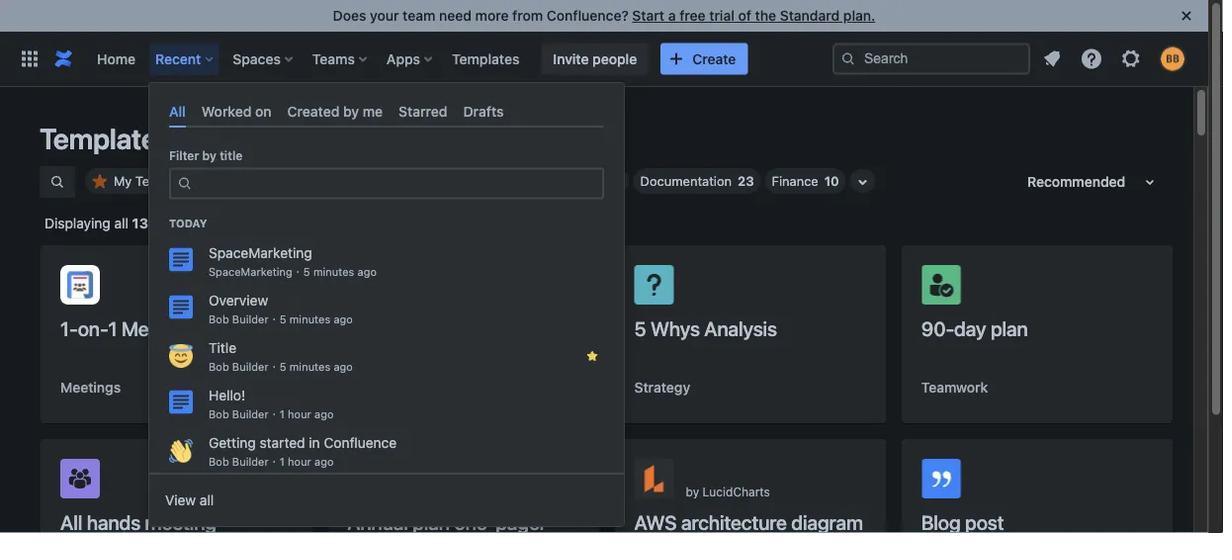Task type: describe. For each thing, give the bounding box(es) containing it.
plan.
[[844, 7, 876, 24]]

featured button
[[210, 168, 301, 194]]

builder inside title bob builder ・ 5 minutes ago
[[232, 361, 269, 374]]

by left me
[[343, 103, 359, 119]]

by left title
[[202, 149, 217, 163]]

by lucidcharts
[[686, 485, 770, 498]]

bob for hello!
[[209, 408, 229, 421]]

bob for getting started in confluence
[[209, 456, 229, 468]]

design 16
[[561, 174, 623, 188]]

23
[[738, 174, 754, 188]]

lucidcharts
[[703, 485, 770, 498]]

notification icon image
[[1040, 47, 1064, 71]]

130
[[132, 215, 158, 231]]

Search field
[[833, 43, 1031, 75]]

people
[[593, 50, 637, 67]]

getting started in confluence
[[209, 435, 397, 451]]

start
[[632, 7, 665, 24]]

start a free trial of the standard plan. link
[[632, 7, 876, 24]]

recent
[[155, 50, 201, 67]]

spacemarketing spacemarketing ・ 5 minutes ago
[[209, 245, 377, 279]]

of
[[738, 7, 752, 24]]

finance 10
[[772, 174, 839, 188]]

by lucidcharts button
[[615, 439, 886, 533]]

settings icon image
[[1120, 47, 1143, 71]]

templates inside button
[[135, 174, 197, 188]]

meetings for on-
[[60, 379, 121, 396]]

created
[[287, 103, 340, 119]]

design
[[561, 174, 602, 188]]

builder down the on
[[249, 134, 293, 150]]

brookes,
[[399, 485, 448, 498]]

9
[[534, 174, 543, 188]]

hour for hello!
[[288, 408, 311, 421]]

title bob builder ・ 5 minutes ago
[[209, 340, 353, 374]]

more
[[475, 7, 509, 24]]

my templates button
[[85, 168, 206, 194]]

hello!
[[209, 387, 245, 404]]

spaces button
[[227, 43, 301, 75]]

starred
[[399, 103, 448, 119]]

customer support 9
[[418, 174, 543, 188]]

5 whys analysis
[[634, 316, 777, 340]]

0 vertical spatial 1
[[108, 316, 117, 340]]

meeting
[[122, 316, 193, 340]]

need
[[439, 7, 472, 24]]

ago for getting started in confluence
[[315, 456, 334, 468]]

create
[[693, 50, 736, 67]]

minutes for bob builder
[[289, 313, 331, 326]]

by mike cannon- brookes, atlassian button
[[328, 439, 599, 533]]

templates.
[[161, 215, 228, 231]]

customer
[[418, 174, 477, 188]]

templates inside the global "element"
[[452, 50, 520, 67]]

meetings for ls
[[347, 379, 408, 396]]

90-day plan
[[922, 316, 1028, 340]]

confluence image
[[51, 47, 75, 71]]

view
[[165, 492, 196, 509]]

standard
[[780, 7, 840, 24]]

created by me
[[287, 103, 383, 119]]

title
[[209, 340, 236, 356]]

・ for getting started in confluence
[[269, 456, 280, 468]]

displaying
[[45, 215, 111, 231]]

popular
[[334, 174, 380, 188]]

featured
[[238, 174, 292, 188]]

documentation 23
[[641, 174, 754, 188]]

recommended
[[1028, 174, 1126, 190]]

invite people
[[553, 50, 637, 67]]

finance
[[772, 174, 819, 188]]

from
[[512, 7, 543, 24]]

all for view
[[200, 492, 214, 509]]

by mike cannon- brookes, atlassian
[[399, 471, 501, 498]]

your
[[370, 7, 399, 24]]

analysis
[[704, 316, 777, 340]]

tab list containing all
[[161, 95, 612, 128]]

1 vertical spatial templates
[[40, 122, 171, 155]]

all for displaying
[[114, 215, 128, 231]]

by inside button
[[686, 485, 699, 498]]

invite people button
[[541, 43, 649, 75]]

teams button
[[306, 43, 375, 75]]

worked on
[[202, 103, 272, 119]]

5 inside title bob builder ・ 5 minutes ago
[[280, 361, 286, 374]]

cannon-
[[445, 471, 494, 485]]

ago for overview
[[334, 313, 353, 326]]

more categories image
[[851, 170, 875, 194]]

filter by title
[[169, 149, 243, 163]]

4
[[347, 316, 360, 340]]

whys
[[651, 316, 700, 340]]

recommended button
[[1016, 166, 1174, 198]]

Filter by title text field
[[199, 170, 590, 198]]

apps
[[387, 50, 420, 67]]

overview
[[209, 292, 268, 309]]

by inside by mike cannon- brookes, atlassian
[[399, 471, 412, 485]]

confluence?
[[547, 7, 629, 24]]

ls
[[364, 316, 385, 340]]

free
[[680, 7, 706, 24]]

minutes for spacemarketing
[[313, 266, 354, 279]]

plan
[[991, 316, 1028, 340]]

meetings button for on-
[[60, 378, 121, 398]]



Task type: vqa. For each thing, say whether or not it's contained in the screenshot.
the Customer
yes



Task type: locate. For each thing, give the bounding box(es) containing it.
16
[[608, 174, 623, 188]]

hour for getting started in confluence
[[288, 456, 311, 468]]

atlassian
[[451, 485, 501, 498]]

today element
[[149, 240, 624, 473]]

0 vertical spatial templates
[[452, 50, 520, 67]]

1-on-1 meeting
[[60, 316, 193, 340]]

・
[[293, 266, 303, 279], [269, 313, 280, 326], [269, 361, 280, 374], [269, 408, 280, 421], [269, 456, 280, 468]]

teams
[[312, 50, 355, 67]]

1 vertical spatial spacemarketing
[[209, 266, 293, 279]]

bob down overview
[[209, 313, 229, 326]]

bob inside title bob builder ・ 5 minutes ago
[[209, 361, 229, 374]]

view all
[[165, 492, 214, 509]]

invite
[[553, 50, 589, 67]]

0 horizontal spatial meetings button
[[60, 378, 121, 398]]

5 inside spacemarketing spacemarketing ・ 5 minutes ago
[[303, 266, 310, 279]]

1 vertical spatial 1
[[280, 408, 285, 421]]

all right the view
[[200, 492, 214, 509]]

0 vertical spatial hour
[[288, 408, 311, 421]]

ago down 4
[[334, 361, 353, 374]]

0 vertical spatial all
[[114, 215, 128, 231]]

bob for overview
[[209, 313, 229, 326]]

a
[[668, 7, 676, 24]]

minutes down bob builder ・ 5 minutes ago
[[289, 361, 331, 374]]

10
[[825, 174, 839, 188]]

bob builder ・ 1 hour ago down the 'started'
[[209, 456, 334, 468]]

5 up bob builder ・ 5 minutes ago
[[303, 266, 310, 279]]

1 meetings from the left
[[60, 379, 121, 396]]

1 up the 'started'
[[280, 408, 285, 421]]

bob down the hello!
[[209, 408, 229, 421]]

banner containing home
[[0, 31, 1209, 87]]

templates
[[452, 50, 520, 67], [40, 122, 171, 155], [135, 174, 197, 188]]

1 for getting started in confluence
[[280, 456, 285, 468]]

minutes
[[313, 266, 354, 279], [289, 313, 331, 326], [289, 361, 331, 374]]

・ up bob builder ・ 5 minutes ago
[[293, 266, 303, 279]]

ago inside spacemarketing spacemarketing ・ 5 minutes ago
[[358, 266, 377, 279]]

started
[[260, 435, 305, 451]]

1
[[108, 316, 117, 340], [280, 408, 285, 421], [280, 456, 285, 468]]

mike
[[416, 471, 442, 485]]

strategy
[[634, 379, 691, 396]]

teamwork
[[922, 379, 988, 396]]

bob builder ・ 5 minutes ago
[[209, 313, 353, 326]]

:innocent: image
[[169, 344, 193, 368]]

worked
[[202, 103, 252, 119]]

・ up the 'started'
[[269, 408, 280, 421]]

1 vertical spatial all
[[200, 492, 214, 509]]

bob builder ・ 1 hour ago
[[209, 408, 334, 421], [209, 456, 334, 468]]

ago inside title bob builder ・ 5 minutes ago
[[334, 361, 353, 374]]

me
[[363, 103, 383, 119]]

meetings down on-
[[60, 379, 121, 396]]

1 bob builder ・ 1 hour ago from the top
[[209, 408, 334, 421]]

hour down getting started in confluence
[[288, 456, 311, 468]]

1 spacemarketing from the top
[[209, 245, 312, 261]]

meetings up confluence
[[347, 379, 408, 396]]

day
[[955, 316, 986, 340]]

strategy button
[[634, 378, 691, 398]]

teamwork button
[[922, 378, 988, 398]]

trial
[[709, 7, 735, 24]]

ago for hello!
[[315, 408, 334, 421]]

minutes up 4
[[313, 266, 354, 279]]

in
[[309, 435, 320, 451]]

2 vertical spatial templates
[[135, 174, 197, 188]]

drafts
[[463, 103, 504, 119]]

ago up ls
[[358, 266, 377, 279]]

builder for getting started in confluence
[[232, 456, 269, 468]]

・ down the 'started'
[[269, 456, 280, 468]]

builder for hello!
[[232, 408, 269, 421]]

1 vertical spatial hour
[[288, 456, 311, 468]]

・ inside spacemarketing spacemarketing ・ 5 minutes ago
[[293, 266, 303, 279]]

0 horizontal spatial meetings
[[60, 379, 121, 396]]

by
[[343, 103, 359, 119], [202, 149, 217, 163], [399, 471, 412, 485], [686, 485, 699, 498]]

unstar title image
[[585, 348, 600, 364]]

title
[[220, 149, 243, 163]]

・ for hello!
[[269, 408, 280, 421]]

open search bar image
[[49, 174, 65, 190]]

ago up in on the left of page
[[315, 408, 334, 421]]

2 vertical spatial minutes
[[289, 361, 331, 374]]

templates down more
[[452, 50, 520, 67]]

home link
[[91, 43, 142, 75]]

templates down "filter"
[[135, 174, 197, 188]]

templates link
[[446, 43, 526, 75]]

support
[[480, 174, 528, 188]]

0 vertical spatial bob builder ・ 1 hour ago
[[209, 408, 334, 421]]

help icon image
[[1080, 47, 1104, 71]]

1-
[[60, 316, 78, 340]]

5 up title bob builder ・ 5 minutes ago
[[280, 313, 286, 326]]

search image
[[841, 51, 857, 67]]

banner
[[0, 31, 1209, 87]]

0 horizontal spatial all
[[114, 215, 128, 231]]

meetings button
[[60, 378, 121, 398], [347, 378, 408, 398]]

builder for overview
[[232, 313, 269, 326]]

bob builder
[[219, 134, 293, 150]]

templates up my
[[40, 122, 171, 155]]

5 left whys
[[634, 316, 646, 340]]

1 horizontal spatial all
[[200, 492, 214, 509]]

does
[[333, 7, 366, 24]]

1 for hello!
[[280, 408, 285, 421]]

1 horizontal spatial meetings button
[[347, 378, 408, 398]]

by left lucidcharts in the right of the page
[[686, 485, 699, 498]]

team
[[403, 7, 436, 24]]

builder down overview
[[232, 313, 269, 326]]

the
[[755, 7, 776, 24]]

all inside 'link'
[[200, 492, 214, 509]]

0 vertical spatial minutes
[[313, 266, 354, 279]]

bob builder ・ 1 hour ago up the 'started'
[[209, 408, 334, 421]]

2 hour from the top
[[288, 456, 311, 468]]

1 horizontal spatial meetings
[[347, 379, 408, 396]]

4 ls retrospective
[[347, 316, 510, 340]]

filter
[[169, 149, 199, 163]]

:wave: image
[[169, 439, 193, 463], [169, 439, 193, 463]]

ago left ls
[[334, 313, 353, 326]]

spacemarketing
[[209, 245, 312, 261], [209, 266, 293, 279]]

・ for overview
[[269, 313, 280, 326]]

1 vertical spatial minutes
[[289, 313, 331, 326]]

:innocent: image
[[169, 344, 193, 368]]

bob down getting
[[209, 456, 229, 468]]

builder down title
[[232, 361, 269, 374]]

meetings button for ls
[[347, 378, 408, 398]]

2 meetings button from the left
[[347, 378, 408, 398]]

today
[[169, 217, 207, 230]]

1 right 1-
[[108, 316, 117, 340]]

bob builder ・ 1 hour ago for getting started in confluence
[[209, 456, 334, 468]]

meetings button down on-
[[60, 378, 121, 398]]

all left 130
[[114, 215, 128, 231]]

2 spacemarketing from the top
[[209, 266, 293, 279]]

・ down bob builder ・ 5 minutes ago
[[269, 361, 280, 374]]

all
[[114, 215, 128, 231], [200, 492, 214, 509]]

builder down the hello!
[[232, 408, 269, 421]]

・ up title bob builder ・ 5 minutes ago
[[269, 313, 280, 326]]

bob builder ・ 1 hour ago for hello!
[[209, 408, 334, 421]]

1 down the 'started'
[[280, 456, 285, 468]]

builder down getting
[[232, 456, 269, 468]]

home
[[97, 50, 136, 67]]

90-
[[922, 316, 955, 340]]

by left mike
[[399, 471, 412, 485]]

ago down in on the left of page
[[315, 456, 334, 468]]

retrospective
[[389, 316, 510, 340]]

1 vertical spatial bob builder ・ 1 hour ago
[[209, 456, 334, 468]]

global element
[[12, 31, 833, 87]]

tab list
[[161, 95, 612, 128]]

5
[[303, 266, 310, 279], [280, 313, 286, 326], [634, 316, 646, 340], [280, 361, 286, 374]]

・ inside title bob builder ・ 5 minutes ago
[[269, 361, 280, 374]]

on-
[[78, 316, 108, 340]]

confluence image
[[51, 47, 75, 71]]

does your team need more from confluence? start a free trial of the standard plan.
[[333, 7, 876, 24]]

my
[[114, 174, 132, 188]]

2 bob builder ・ 1 hour ago from the top
[[209, 456, 334, 468]]

minutes inside title bob builder ・ 5 minutes ago
[[289, 361, 331, 374]]

close image
[[1175, 4, 1199, 28]]

1 meetings button from the left
[[60, 378, 121, 398]]

view all link
[[149, 481, 624, 520]]

hour up getting started in confluence
[[288, 408, 311, 421]]

my templates
[[114, 174, 197, 188]]

15
[[386, 174, 400, 188]]

meetings button up confluence
[[347, 378, 408, 398]]

on
[[255, 103, 272, 119]]

5 down bob builder ・ 5 minutes ago
[[280, 361, 286, 374]]

appswitcher icon image
[[18, 47, 42, 71]]

displaying all 130 templates.
[[45, 215, 228, 231]]

spaces
[[233, 50, 281, 67]]

minutes left 4
[[289, 313, 331, 326]]

minutes inside spacemarketing spacemarketing ・ 5 minutes ago
[[313, 266, 354, 279]]

1 hour from the top
[[288, 408, 311, 421]]

confluence
[[324, 435, 397, 451]]

0 vertical spatial spacemarketing
[[209, 245, 312, 261]]

bob down title
[[209, 361, 229, 374]]

all
[[169, 103, 186, 119]]

bob down worked on
[[219, 134, 245, 150]]

getting
[[209, 435, 256, 451]]

documentation
[[641, 174, 732, 188]]

2 meetings from the left
[[347, 379, 408, 396]]

2 vertical spatial 1
[[280, 456, 285, 468]]



